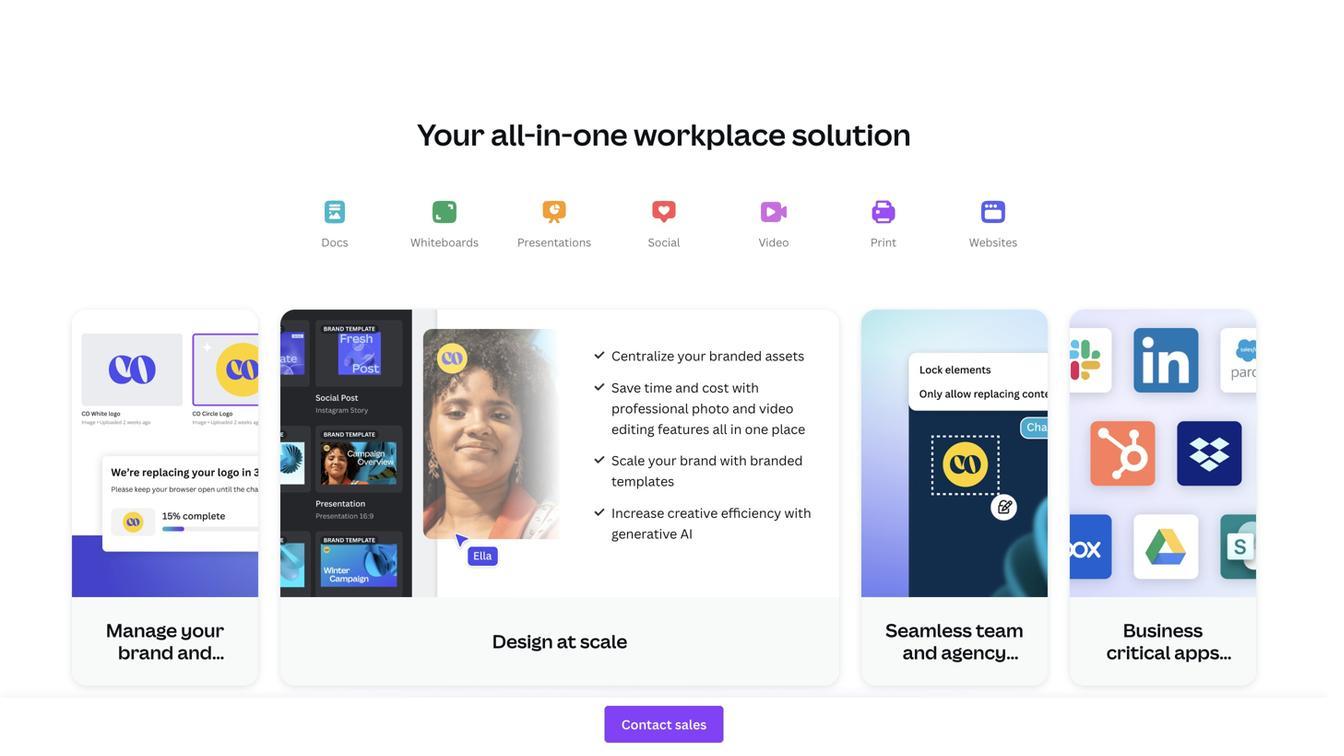 Task type: locate. For each thing, give the bounding box(es) containing it.
0 vertical spatial branded
[[709, 347, 762, 365]]

photo
[[692, 400, 729, 417]]

increase
[[612, 505, 664, 522]]

your
[[678, 347, 706, 365], [648, 452, 677, 470], [181, 618, 224, 644]]

one
[[573, 115, 628, 155], [745, 421, 769, 438]]

1 horizontal spatial assets
[[765, 347, 805, 365]]

brand for and
[[118, 640, 174, 666]]

branded down place
[[750, 452, 803, 470]]

1 vertical spatial with
[[720, 452, 747, 470]]

0 horizontal spatial your
[[181, 618, 224, 644]]

one right in
[[745, 421, 769, 438]]

brand inside manage your brand and assets
[[118, 640, 174, 666]]

0 vertical spatial brand
[[680, 452, 717, 470]]

2 horizontal spatial your
[[678, 347, 706, 365]]

with inside scale your brand with branded templates
[[720, 452, 747, 470]]

scale your brand with branded templates
[[612, 452, 803, 490]]

save
[[612, 379, 641, 397]]

and up in
[[733, 400, 756, 417]]

one right all-
[[573, 115, 628, 155]]

1 vertical spatial one
[[745, 421, 769, 438]]

assets
[[765, 347, 805, 365], [135, 663, 195, 688]]

and right manage
[[177, 640, 212, 666]]

with
[[732, 379, 759, 397], [720, 452, 747, 470], [785, 505, 811, 522]]

your right manage
[[181, 618, 224, 644]]

social
[[648, 235, 680, 250]]

centralize
[[612, 347, 674, 365]]

seamless team and agency collaboration
[[886, 618, 1024, 688]]

team
[[976, 618, 1024, 644]]

print
[[871, 235, 897, 250]]

1 vertical spatial brand
[[118, 640, 174, 666]]

with inside increase creative efficiency with generative ai
[[785, 505, 811, 522]]

and left 'agency'
[[903, 640, 938, 666]]

branded inside scale your brand with branded templates
[[750, 452, 803, 470]]

0 vertical spatial one
[[573, 115, 628, 155]]

design at scale
[[492, 629, 628, 655]]

and
[[676, 379, 699, 397], [733, 400, 756, 417], [177, 640, 212, 666], [903, 640, 938, 666]]

2 vertical spatial with
[[785, 505, 811, 522]]

generative
[[612, 525, 677, 543]]

2 vertical spatial your
[[181, 618, 224, 644]]

and left cost
[[676, 379, 699, 397]]

with right efficiency
[[785, 505, 811, 522]]

time
[[644, 379, 672, 397]]

branded
[[709, 347, 762, 365], [750, 452, 803, 470]]

your inside manage your brand and assets
[[181, 618, 224, 644]]

solution
[[792, 115, 911, 155]]

with right cost
[[732, 379, 759, 397]]

1 horizontal spatial brand
[[680, 452, 717, 470]]

with down in
[[720, 452, 747, 470]]

0 vertical spatial with
[[732, 379, 759, 397]]

0 vertical spatial your
[[678, 347, 706, 365]]

video
[[759, 400, 794, 417]]

video
[[759, 235, 789, 250]]

scale
[[612, 452, 645, 470]]

your for manage
[[181, 618, 224, 644]]

efficiency
[[721, 505, 782, 522]]

manage your brand and assets
[[106, 618, 224, 688]]

brand
[[680, 452, 717, 470], [118, 640, 174, 666]]

assets inside manage your brand and assets
[[135, 663, 195, 688]]

your inside scale your brand with branded templates
[[648, 452, 677, 470]]

design
[[492, 629, 553, 655]]

one inside save time and cost with professional photo and video editing features all in one place
[[745, 421, 769, 438]]

agency
[[941, 640, 1007, 666]]

1 horizontal spatial one
[[745, 421, 769, 438]]

brand for with
[[680, 452, 717, 470]]

branded up cost
[[709, 347, 762, 365]]

brand inside scale your brand with branded templates
[[680, 452, 717, 470]]

1 vertical spatial assets
[[135, 663, 195, 688]]

all-
[[491, 115, 536, 155]]

in-
[[536, 115, 573, 155]]

your up cost
[[678, 347, 706, 365]]

0 horizontal spatial one
[[573, 115, 628, 155]]

0 horizontal spatial assets
[[135, 663, 195, 688]]

assets up 'video'
[[765, 347, 805, 365]]

increase creative efficiency with generative ai
[[612, 505, 811, 543]]

1 vertical spatial branded
[[750, 452, 803, 470]]

features
[[658, 421, 710, 438]]

editing
[[612, 421, 655, 438]]

1 horizontal spatial your
[[648, 452, 677, 470]]

all
[[713, 421, 727, 438]]

0 horizontal spatial brand
[[118, 640, 174, 666]]

1 vertical spatial your
[[648, 452, 677, 470]]

assets down manage
[[135, 663, 195, 688]]

your up templates
[[648, 452, 677, 470]]



Task type: vqa. For each thing, say whether or not it's contained in the screenshot.
and inside seamless team and agency collaboration
yes



Task type: describe. For each thing, give the bounding box(es) containing it.
save time and cost with professional photo and video editing features all in one place
[[612, 379, 806, 438]]

workplace
[[634, 115, 786, 155]]

ai
[[680, 525, 693, 543]]

with inside save time and cost with professional photo and video editing features all in one place
[[732, 379, 759, 397]]

place
[[772, 421, 806, 438]]

0 vertical spatial assets
[[765, 347, 805, 365]]

at
[[557, 629, 576, 655]]

centralize your branded assets
[[612, 347, 805, 365]]

docs
[[321, 235, 348, 250]]

professional
[[612, 400, 689, 417]]

and inside manage your brand and assets
[[177, 640, 212, 666]]

presentations
[[517, 235, 591, 250]]

collaboration
[[893, 663, 1017, 688]]

your for centralize
[[678, 347, 706, 365]]

templates
[[612, 473, 674, 490]]

in
[[731, 421, 742, 438]]

manage
[[106, 618, 177, 644]]

your for scale
[[648, 452, 677, 470]]

websites
[[969, 235, 1018, 250]]

seamless
[[886, 618, 972, 644]]

and inside seamless team and agency collaboration
[[903, 640, 938, 666]]

cost
[[702, 379, 729, 397]]

your
[[417, 115, 485, 155]]

with for brand
[[720, 452, 747, 470]]

your all-in-one workplace solution
[[417, 115, 911, 155]]

whiteboards
[[411, 235, 479, 250]]

creative
[[668, 505, 718, 522]]

scale
[[580, 629, 628, 655]]

with for efficiency
[[785, 505, 811, 522]]



